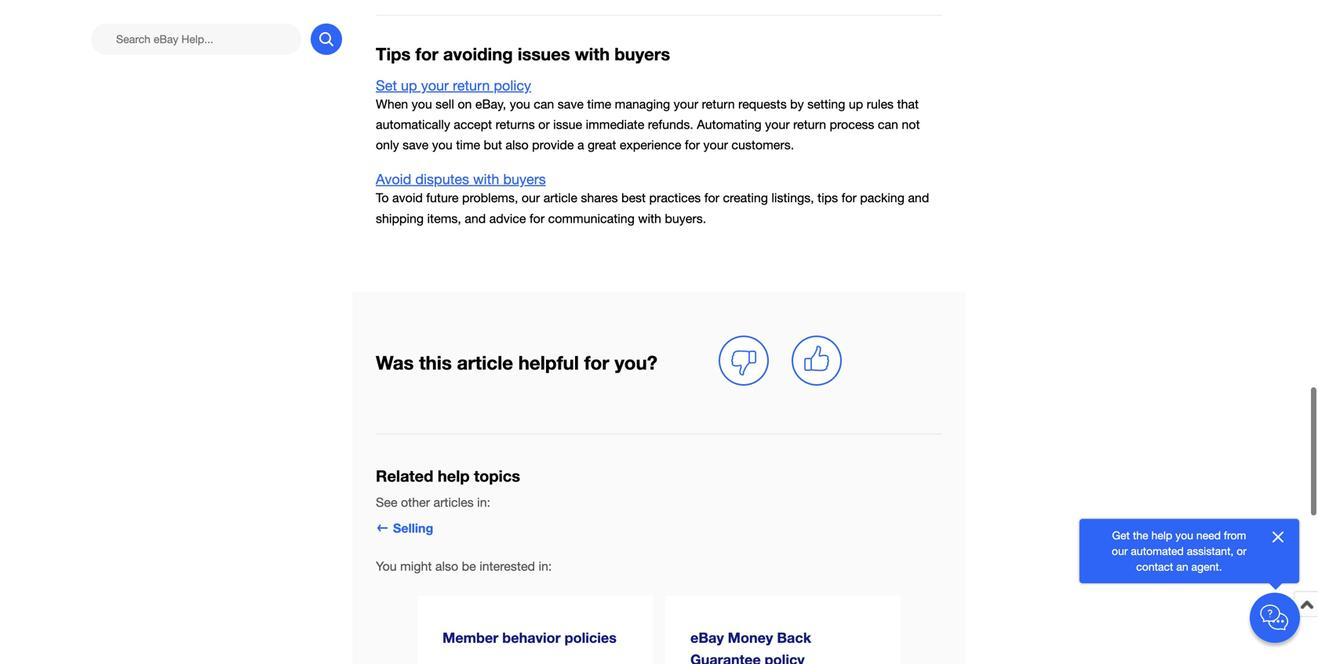 Task type: locate. For each thing, give the bounding box(es) containing it.
our down get
[[1112, 545, 1128, 558]]

you left need
[[1176, 529, 1194, 542]]

0 vertical spatial our
[[522, 191, 540, 205]]

0 vertical spatial article
[[544, 191, 578, 205]]

be
[[462, 560, 476, 574]]

save down automatically
[[403, 138, 429, 152]]

can down rules
[[878, 117, 899, 132]]

0 vertical spatial help
[[438, 467, 470, 486]]

contact
[[1137, 561, 1174, 574]]

to
[[376, 191, 389, 205]]

for down refunds.
[[685, 138, 700, 152]]

policy for return
[[494, 77, 531, 94]]

buyers down also provide
[[503, 171, 546, 188]]

0 horizontal spatial article
[[457, 352, 513, 374]]

back
[[777, 630, 812, 647]]

help up automated
[[1152, 529, 1173, 542]]

1 vertical spatial with
[[473, 171, 500, 188]]

our for help
[[1112, 545, 1128, 558]]

buyers inside "avoid disputes with buyers to avoid future problems, our article shares best practices for creating listings, tips for packing and shipping items, and advice for communicating with buyers."
[[503, 171, 546, 188]]

policy inside ebay money back guarantee policy
[[765, 652, 805, 665]]

your up refunds.
[[674, 97, 699, 111]]

1 horizontal spatial save
[[558, 97, 584, 111]]

1 horizontal spatial return
[[702, 97, 735, 111]]

1 vertical spatial return
[[702, 97, 735, 111]]

experience
[[620, 138, 682, 152]]

0 horizontal spatial can
[[534, 97, 554, 111]]

0 horizontal spatial in:
[[477, 496, 491, 510]]

you
[[412, 97, 432, 111], [510, 97, 530, 111], [432, 138, 453, 152], [1176, 529, 1194, 542]]

article right this at left
[[457, 352, 513, 374]]

our inside "avoid disputes with buyers to avoid future problems, our article shares best practices for creating listings, tips for packing and shipping items, and advice for communicating with buyers."
[[522, 191, 540, 205]]

policy down back
[[765, 652, 805, 665]]

your up the sell
[[421, 77, 449, 94]]

can up returns or
[[534, 97, 554, 111]]

related help topics
[[376, 467, 520, 486]]

when
[[376, 97, 408, 111]]

great
[[588, 138, 617, 152]]

0 horizontal spatial buyers
[[503, 171, 546, 188]]

in: down topics
[[477, 496, 491, 510]]

accept
[[454, 117, 492, 132]]

1 horizontal spatial our
[[1112, 545, 1128, 558]]

member
[[443, 630, 499, 647]]

help
[[438, 467, 470, 486], [1152, 529, 1173, 542]]

2 horizontal spatial return
[[794, 117, 827, 132]]

buyers
[[615, 44, 671, 64], [503, 171, 546, 188]]

our up and advice
[[522, 191, 540, 205]]

in: right interested on the left bottom
[[539, 560, 552, 574]]

2 vertical spatial return
[[794, 117, 827, 132]]

for up 'buyers.'
[[705, 191, 720, 205]]

1 vertical spatial in:
[[539, 560, 552, 574]]

for inside "avoid disputes with buyers to avoid future problems, our article shares best practices for creating listings, tips for packing and shipping items, and advice for communicating with buyers."
[[705, 191, 720, 205]]

article
[[544, 191, 578, 205], [457, 352, 513, 374]]

for inside set up your return policy when you sell on ebay, you can save time managing your return requests by setting up rules that automatically accept returns or issue immediate refunds. automating your return process can not only save you time but also provide a great experience for your customers.
[[685, 138, 700, 152]]

buyers up managing
[[615, 44, 671, 64]]

creating
[[723, 191, 768, 205]]

up
[[401, 77, 417, 94], [849, 97, 864, 111]]

1 vertical spatial buyers
[[503, 171, 546, 188]]

1 vertical spatial up
[[849, 97, 864, 111]]

policy inside set up your return policy when you sell on ebay, you can save time managing your return requests by setting up rules that automatically accept returns or issue immediate refunds. automating your return process can not only save you time but also provide a great experience for your customers.
[[494, 77, 531, 94]]

customers.
[[732, 138, 795, 152]]

our inside get the help you need from our automated assistant, or contact an agent.
[[1112, 545, 1128, 558]]

in:
[[477, 496, 491, 510], [539, 560, 552, 574]]

our for with
[[522, 191, 540, 205]]

help up "articles"
[[438, 467, 470, 486]]

1 horizontal spatial in:
[[539, 560, 552, 574]]

you up automatically
[[412, 97, 432, 111]]

0 horizontal spatial policy
[[494, 77, 531, 94]]

1 horizontal spatial article
[[544, 191, 578, 205]]

can
[[534, 97, 554, 111], [878, 117, 899, 132]]

for
[[416, 44, 439, 64], [685, 138, 700, 152], [705, 191, 720, 205], [585, 352, 610, 374]]

1 vertical spatial save
[[403, 138, 429, 152]]

policy up "ebay,"
[[494, 77, 531, 94]]

selling
[[393, 521, 433, 536]]

article up for communicating with
[[544, 191, 578, 205]]

for left you?
[[585, 352, 610, 374]]

get
[[1113, 529, 1130, 542]]

from
[[1225, 529, 1247, 542]]

shipping
[[376, 211, 424, 226]]

0 horizontal spatial with
[[473, 171, 500, 188]]

and advice
[[465, 211, 526, 226]]

return up on
[[453, 77, 490, 94]]

also provide
[[506, 138, 574, 152]]

1 vertical spatial our
[[1112, 545, 1128, 558]]

0 vertical spatial policy
[[494, 77, 531, 94]]

refunds.
[[648, 117, 694, 132]]

with down "time but"
[[473, 171, 500, 188]]

return up automating
[[702, 97, 735, 111]]

0 horizontal spatial save
[[403, 138, 429, 152]]

1 vertical spatial help
[[1152, 529, 1173, 542]]

you might also be interested in:
[[376, 560, 552, 574]]

member behavior policies
[[443, 630, 617, 647]]

or
[[1237, 545, 1247, 558]]

with right issues
[[575, 44, 610, 64]]

policy
[[494, 77, 531, 94], [765, 652, 805, 665]]

1 horizontal spatial with
[[575, 44, 610, 64]]

0 horizontal spatial help
[[438, 467, 470, 486]]

1 horizontal spatial policy
[[765, 652, 805, 665]]

for right tips
[[416, 44, 439, 64]]

return down the by
[[794, 117, 827, 132]]

set up your return policy link
[[376, 77, 531, 94]]

your
[[421, 77, 449, 94], [674, 97, 699, 111], [765, 117, 790, 132], [704, 138, 728, 152]]

money
[[728, 630, 774, 647]]

0 vertical spatial up
[[401, 77, 417, 94]]

0 horizontal spatial our
[[522, 191, 540, 205]]

policies
[[565, 630, 617, 647]]

1 vertical spatial article
[[457, 352, 513, 374]]

set
[[376, 77, 397, 94]]

1 horizontal spatial buyers
[[615, 44, 671, 64]]

0 horizontal spatial return
[[453, 77, 490, 94]]

items,
[[427, 211, 461, 226]]

disputes
[[416, 171, 469, 188]]

up right set
[[401, 77, 417, 94]]

1 horizontal spatial can
[[878, 117, 899, 132]]

and
[[909, 191, 930, 205]]

time
[[587, 97, 612, 111]]

0 horizontal spatial up
[[401, 77, 417, 94]]

1 horizontal spatial help
[[1152, 529, 1173, 542]]

1 vertical spatial policy
[[765, 652, 805, 665]]

up up process
[[849, 97, 864, 111]]

save up issue at the left
[[558, 97, 584, 111]]

you?
[[615, 352, 658, 374]]

avoid
[[376, 171, 412, 188]]



Task type: describe. For each thing, give the bounding box(es) containing it.
0 vertical spatial can
[[534, 97, 554, 111]]

was this article helpful for you?
[[376, 352, 658, 374]]

automated
[[1132, 545, 1184, 558]]

0 vertical spatial return
[[453, 77, 490, 94]]

help inside get the help you need from our automated assistant, or contact an agent.
[[1152, 529, 1173, 542]]

avoid disputes with buyers to avoid future problems, our article shares best practices for creating listings, tips for packing and shipping items, and advice for communicating with buyers.
[[376, 171, 930, 226]]

you
[[376, 560, 397, 574]]

behavior
[[503, 630, 561, 647]]

this
[[419, 352, 452, 374]]

avoiding
[[443, 44, 513, 64]]

interested
[[480, 560, 535, 574]]

might
[[400, 560, 432, 574]]

the
[[1134, 529, 1149, 542]]

that
[[898, 97, 919, 111]]

you up returns or
[[510, 97, 530, 111]]

agent.
[[1192, 561, 1223, 574]]

tips
[[376, 44, 411, 64]]

listings, tips
[[772, 191, 838, 205]]

issue
[[554, 117, 583, 132]]

automatically
[[376, 117, 450, 132]]

an
[[1177, 561, 1189, 574]]

sell
[[436, 97, 454, 111]]

ebay money back guarantee policy link
[[666, 596, 901, 665]]

ebay money back guarantee policy
[[691, 630, 812, 665]]

related
[[376, 467, 434, 486]]

ebay,
[[476, 97, 507, 111]]

member behavior policies link
[[418, 596, 653, 665]]

automating
[[697, 117, 762, 132]]

0 vertical spatial buyers
[[615, 44, 671, 64]]

articles
[[434, 496, 474, 510]]

1 horizontal spatial up
[[849, 97, 864, 111]]

returns or
[[496, 117, 550, 132]]

rules
[[867, 97, 894, 111]]

get the help you need from our automated assistant, or contact an agent. tooltip
[[1105, 528, 1254, 575]]

shares best
[[581, 191, 646, 205]]

process
[[830, 117, 875, 132]]

0 vertical spatial with
[[575, 44, 610, 64]]

get the help you need from our automated assistant, or contact an agent.
[[1112, 529, 1247, 574]]

by
[[791, 97, 804, 111]]

your down automating
[[704, 138, 728, 152]]

assistant,
[[1188, 545, 1234, 558]]

article inside "avoid disputes with buyers to avoid future problems, our article shares best practices for creating listings, tips for packing and shipping items, and advice for communicating with buyers."
[[544, 191, 578, 205]]

on
[[458, 97, 472, 111]]

need
[[1197, 529, 1221, 542]]

1 vertical spatial can
[[878, 117, 899, 132]]

requests
[[739, 97, 787, 111]]

issues
[[518, 44, 570, 64]]

not
[[902, 117, 920, 132]]

was
[[376, 352, 414, 374]]

you inside get the help you need from our automated assistant, or contact an agent.
[[1176, 529, 1194, 542]]

managing
[[615, 97, 671, 111]]

with inside "avoid disputes with buyers to avoid future problems, our article shares best practices for creating listings, tips for packing and shipping items, and advice for communicating with buyers."
[[473, 171, 500, 188]]

see
[[376, 496, 398, 510]]

for packing
[[842, 191, 905, 205]]

only
[[376, 138, 399, 152]]

guarantee
[[691, 652, 761, 665]]

see other articles in:
[[376, 496, 491, 510]]

0 vertical spatial in:
[[477, 496, 491, 510]]

setting
[[808, 97, 846, 111]]

immediate
[[586, 117, 645, 132]]

a
[[578, 138, 584, 152]]

Search eBay Help... text field
[[91, 24, 301, 55]]

selling link
[[376, 521, 433, 536]]

ebay
[[691, 630, 724, 647]]

policy for guarantee
[[765, 652, 805, 665]]

set up your return policy when you sell on ebay, you can save time managing your return requests by setting up rules that automatically accept returns or issue immediate refunds. automating your return process can not only save you time but also provide a great experience for your customers.
[[376, 77, 920, 152]]

time but
[[456, 138, 502, 152]]

practices
[[650, 191, 701, 205]]

topics
[[474, 467, 520, 486]]

you up disputes in the left top of the page
[[432, 138, 453, 152]]

also
[[436, 560, 459, 574]]

for communicating with
[[530, 211, 662, 226]]

your up customers.
[[765, 117, 790, 132]]

tips for avoiding issues with buyers
[[376, 44, 671, 64]]

avoid future problems,
[[393, 191, 518, 205]]

other
[[401, 496, 430, 510]]

avoid disputes with buyers link
[[376, 171, 546, 188]]

buyers.
[[665, 211, 707, 226]]

0 vertical spatial save
[[558, 97, 584, 111]]

helpful
[[519, 352, 579, 374]]



Task type: vqa. For each thing, say whether or not it's contained in the screenshot.
the sell
yes



